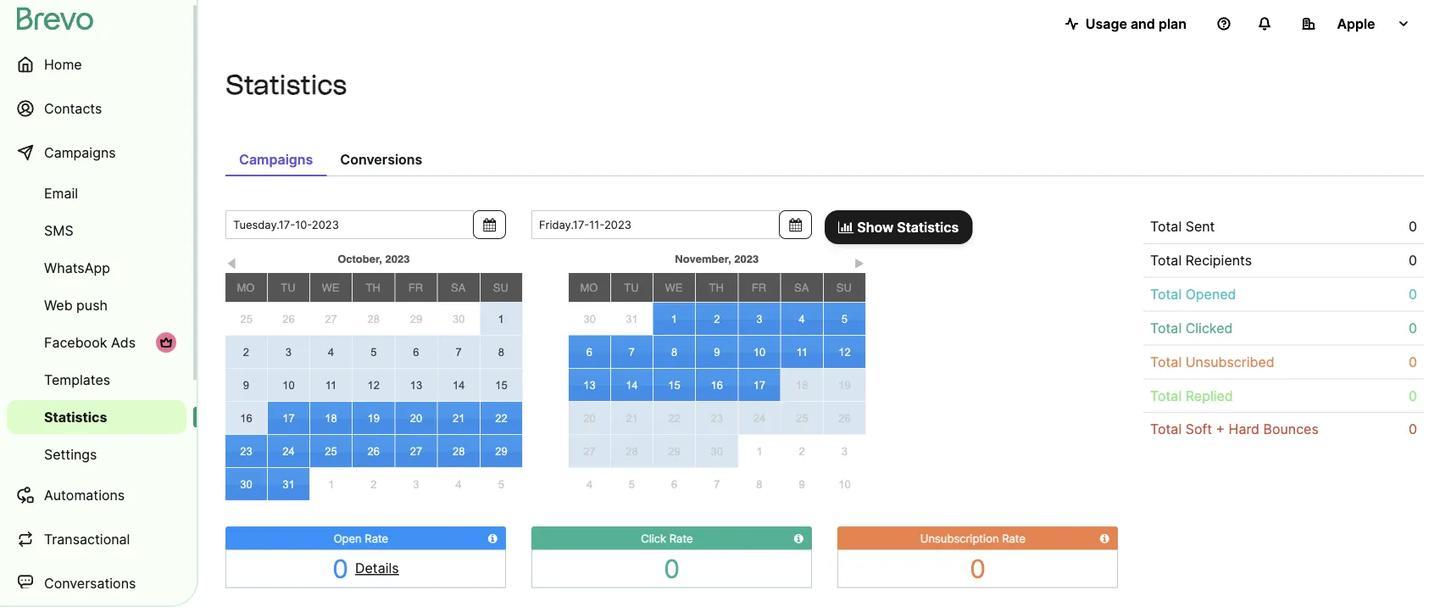 Task type: describe. For each thing, give the bounding box(es) containing it.
2 horizontal spatial 28 link
[[611, 435, 653, 467]]

click
[[641, 532, 667, 545]]

total clicked
[[1151, 320, 1233, 336]]

0 horizontal spatial 7
[[456, 345, 462, 358]]

1 horizontal spatial 7 link
[[611, 336, 653, 368]]

facebook
[[44, 334, 107, 351]]

recipients
[[1186, 252, 1252, 269]]

1 horizontal spatial 23
[[711, 412, 723, 424]]

2 horizontal spatial 29
[[668, 445, 681, 457]]

9 for middle 9 link
[[714, 346, 720, 358]]

2 vertical spatial 10 link
[[823, 468, 866, 500]]

1 horizontal spatial 12
[[839, 346, 851, 358]]

1 vertical spatial 24 link
[[268, 435, 309, 467]]

1 vertical spatial 31
[[282, 478, 295, 490]]

total recipients
[[1151, 252, 1252, 269]]

1 15 link from the left
[[481, 369, 522, 401]]

0 for total unsubscribed
[[1409, 353, 1418, 370]]

20 for second 20 'link' from left
[[583, 412, 596, 424]]

1 horizontal spatial 28 link
[[438, 435, 480, 467]]

facebook ads link
[[7, 326, 187, 359]]

october, 2023
[[338, 252, 410, 265]]

clicked
[[1186, 320, 1233, 336]]

1 vertical spatial 25 link
[[781, 402, 823, 434]]

november, 2023 ▶
[[675, 252, 865, 270]]

0 horizontal spatial 11
[[325, 379, 337, 391]]

hard
[[1229, 421, 1260, 438]]

0 vertical spatial 19 link
[[824, 369, 866, 401]]

2 horizontal spatial 7
[[714, 478, 720, 490]]

click rate
[[641, 532, 693, 545]]

2 14 link from the left
[[611, 369, 653, 401]]

open
[[334, 532, 362, 545]]

1 vertical spatial 19 link
[[353, 402, 395, 434]]

1 horizontal spatial 16 link
[[696, 369, 738, 401]]

we for october, 2023
[[322, 281, 340, 294]]

2 horizontal spatial 7 link
[[696, 468, 738, 500]]

0 horizontal spatial 23
[[240, 445, 252, 457]]

show statistics button
[[825, 210, 973, 244]]

26 for bottom 26 link
[[368, 445, 380, 457]]

usage
[[1086, 15, 1128, 32]]

apple
[[1337, 15, 1376, 32]]

1 13 from the left
[[410, 379, 422, 391]]

1 horizontal spatial 24
[[754, 412, 766, 424]]

1 horizontal spatial 31 link
[[611, 303, 653, 335]]

1 horizontal spatial 9 link
[[696, 336, 738, 368]]

25 for 25 link to the bottom
[[325, 445, 337, 457]]

2 20 link from the left
[[569, 402, 610, 434]]

1 13 link from the left
[[395, 369, 437, 401]]

1 vertical spatial 18
[[325, 412, 337, 424]]

whatsapp
[[44, 259, 110, 276]]

0 horizontal spatial 27 link
[[310, 303, 352, 335]]

0 vertical spatial 24 link
[[739, 402, 781, 434]]

17 for 17 link to the right
[[754, 379, 766, 391]]

0 horizontal spatial 8 link
[[481, 336, 522, 368]]

bounces
[[1264, 421, 1319, 438]]

2 horizontal spatial 29 link
[[654, 435, 695, 467]]

0 horizontal spatial 9 link
[[226, 369, 267, 401]]

0 horizontal spatial 23 link
[[226, 435, 267, 467]]

usage and plan
[[1086, 15, 1187, 32]]

0 horizontal spatial 29
[[410, 313, 422, 325]]

plan
[[1159, 15, 1187, 32]]

th for 28
[[366, 281, 381, 294]]

whatsapp link
[[7, 251, 187, 285]]

0 horizontal spatial 18 link
[[310, 402, 352, 434]]

2 13 link from the left
[[569, 369, 610, 401]]

mo for 30
[[580, 281, 598, 294]]

1 20 link from the left
[[395, 402, 437, 434]]

0 horizontal spatial 16 link
[[226, 402, 267, 434]]

total replied
[[1151, 387, 1233, 404]]

details
[[355, 560, 399, 577]]

1 horizontal spatial 27 link
[[395, 435, 437, 467]]

usage and plan button
[[1052, 7, 1201, 41]]

0 horizontal spatial 28
[[368, 313, 380, 325]]

home link
[[7, 44, 187, 85]]

1 vertical spatial 24
[[282, 445, 295, 457]]

mo for 25
[[237, 281, 255, 294]]

tu for 26
[[281, 281, 296, 294]]

2 horizontal spatial 6 link
[[653, 468, 696, 500]]

web
[[44, 297, 73, 313]]

web push link
[[7, 288, 187, 322]]

0 horizontal spatial 6 link
[[395, 336, 437, 368]]

unsubscribed
[[1186, 353, 1275, 370]]

settings link
[[7, 437, 187, 471]]

1 vertical spatial 19
[[368, 412, 380, 424]]

20 for first 20 'link' from the left
[[410, 412, 422, 424]]

sms
[[44, 222, 73, 239]]

1 horizontal spatial 10
[[754, 346, 766, 358]]

sms link
[[7, 214, 187, 248]]

total unsubscribed
[[1151, 353, 1275, 370]]

rate for open rate
[[365, 532, 388, 545]]

2 vertical spatial 10
[[839, 478, 851, 490]]

2 horizontal spatial 8 link
[[738, 468, 781, 500]]

november,
[[675, 252, 731, 265]]

▶
[[855, 257, 865, 270]]

show statistics
[[854, 219, 959, 235]]

rate for click rate
[[670, 532, 693, 545]]

total for total opened
[[1151, 286, 1182, 302]]

1 horizontal spatial 29 link
[[481, 435, 522, 467]]

home
[[44, 56, 82, 72]]

0 horizontal spatial 11 link
[[310, 369, 352, 401]]

total for total sent
[[1151, 218, 1182, 235]]

calendar image
[[789, 218, 802, 231]]

25 for 25 link to the middle
[[796, 412, 808, 424]]

bar chart image
[[839, 220, 854, 234]]

1 horizontal spatial 17 link
[[739, 369, 781, 401]]

settings
[[44, 446, 97, 463]]

0 horizontal spatial 25 link
[[226, 303, 267, 335]]

october, 2023 link
[[267, 248, 480, 269]]

0 horizontal spatial 7 link
[[438, 336, 480, 368]]

statistics link
[[7, 400, 187, 434]]

october,
[[338, 252, 382, 265]]

unsubscription
[[921, 532, 999, 545]]

1 vertical spatial 10
[[282, 379, 295, 391]]

2023 for october,
[[385, 252, 410, 265]]

0 horizontal spatial statistics
[[44, 409, 107, 425]]

6 for middle 6 link
[[587, 345, 593, 358]]

statistics inside button
[[897, 219, 959, 235]]

▶ link
[[853, 254, 866, 270]]

total sent
[[1151, 218, 1215, 235]]

2 horizontal spatial 27
[[583, 445, 596, 457]]

1 horizontal spatial 28
[[453, 445, 465, 457]]

unsubscription rate
[[921, 532, 1026, 545]]

0 details
[[333, 553, 399, 584]]

1 horizontal spatial 27
[[410, 445, 422, 457]]

0 horizontal spatial campaigns link
[[7, 132, 187, 173]]

0 horizontal spatial 10 link
[[268, 369, 309, 401]]

0 for total clicked
[[1409, 320, 1418, 336]]

1 horizontal spatial 8
[[671, 346, 678, 358]]

0 horizontal spatial campaigns
[[44, 144, 116, 161]]

1 vertical spatial 17 link
[[268, 402, 309, 434]]

0 horizontal spatial 8
[[498, 346, 504, 358]]

2 vertical spatial 9 link
[[781, 468, 823, 500]]

1 horizontal spatial 11 link
[[781, 336, 823, 368]]

conversations link
[[7, 563, 187, 604]]

soft
[[1186, 421, 1212, 438]]

templates
[[44, 371, 110, 388]]

opened
[[1186, 286, 1237, 302]]

2 vertical spatial 25 link
[[310, 435, 352, 467]]

0 vertical spatial 18 link
[[781, 369, 823, 401]]

1 horizontal spatial 19
[[839, 379, 851, 391]]

total for total replied
[[1151, 387, 1182, 404]]

and
[[1131, 15, 1156, 32]]

web push
[[44, 297, 108, 313]]

0 horizontal spatial 29 link
[[395, 303, 438, 335]]

su for 5
[[837, 281, 852, 294]]

contacts link
[[7, 88, 187, 129]]

1 horizontal spatial 7
[[629, 345, 635, 358]]

15 for 1st 15 link from the left
[[495, 379, 508, 391]]

0 horizontal spatial 12 link
[[353, 369, 395, 401]]

0 horizontal spatial 27
[[325, 313, 337, 325]]

fr for november, 2023
[[752, 281, 767, 294]]

0 horizontal spatial 31 link
[[268, 468, 309, 500]]

2 22 from the left
[[668, 412, 681, 424]]

open rate
[[334, 532, 388, 545]]

6 for the rightmost 6 link
[[671, 478, 678, 490]]

conversions
[[340, 151, 423, 167]]

1 horizontal spatial 12 link
[[824, 336, 866, 368]]



Task type: vqa. For each thing, say whether or not it's contained in the screenshot.
Calls
no



Task type: locate. For each thing, give the bounding box(es) containing it.
26 for topmost 26 link
[[282, 313, 295, 325]]

1 horizontal spatial 6 link
[[569, 336, 610, 368]]

0 horizontal spatial we
[[322, 281, 340, 294]]

25 for left 25 link
[[240, 313, 253, 325]]

0 for total replied
[[1409, 387, 1418, 404]]

info circle image
[[488, 533, 498, 544]]

1 vertical spatial 11 link
[[310, 369, 352, 401]]

16
[[711, 379, 723, 391], [240, 412, 252, 424]]

2 horizontal spatial 28
[[626, 445, 638, 457]]

2 fr from the left
[[752, 281, 767, 294]]

1 horizontal spatial campaigns link
[[226, 142, 327, 176]]

1 22 link from the left
[[481, 402, 522, 434]]

30 link
[[438, 303, 480, 335], [569, 303, 611, 335], [696, 435, 738, 467], [226, 468, 267, 500]]

sa for 4
[[794, 281, 809, 294]]

23
[[711, 412, 723, 424], [240, 445, 252, 457]]

0 for total opened
[[1409, 286, 1418, 302]]

1 th from the left
[[366, 281, 381, 294]]

0 horizontal spatial 24 link
[[268, 435, 309, 467]]

we down 'october,'
[[322, 281, 340, 294]]

1 horizontal spatial 17
[[754, 379, 766, 391]]

0 horizontal spatial 26 link
[[267, 303, 310, 335]]

2 we from the left
[[665, 281, 683, 294]]

2 14 from the left
[[626, 379, 638, 391]]

conversations
[[44, 575, 136, 591]]

1 horizontal spatial campaigns
[[239, 151, 313, 167]]

total down the total clicked
[[1151, 353, 1182, 370]]

contacts
[[44, 100, 102, 117]]

0 horizontal spatial 21 link
[[438, 402, 480, 434]]

24 link
[[739, 402, 781, 434], [268, 435, 309, 467]]

15 for 1st 15 link from right
[[668, 379, 681, 391]]

total down total sent
[[1151, 252, 1182, 269]]

total for total clicked
[[1151, 320, 1182, 336]]

2 horizontal spatial 27 link
[[569, 435, 610, 467]]

6 for the left 6 link
[[413, 345, 419, 358]]

2 horizontal spatial rate
[[1002, 532, 1026, 545]]

0 horizontal spatial 22 link
[[481, 402, 522, 434]]

transactional link
[[7, 519, 187, 560]]

11 link
[[781, 336, 823, 368], [310, 369, 352, 401]]

1 mo from the left
[[237, 281, 255, 294]]

2 su from the left
[[837, 281, 852, 294]]

1 14 from the left
[[453, 379, 465, 391]]

2 horizontal spatial 9 link
[[781, 468, 823, 500]]

6 total from the top
[[1151, 387, 1182, 404]]

1 2023 from the left
[[385, 252, 410, 265]]

total left sent
[[1151, 218, 1182, 235]]

1 21 from the left
[[453, 412, 465, 424]]

1 horizontal spatial th
[[709, 281, 724, 294]]

9 for bottommost 9 link
[[799, 478, 805, 490]]

0 horizontal spatial 2023
[[385, 252, 410, 265]]

13
[[410, 379, 422, 391], [583, 379, 596, 391]]

1 vertical spatial 26 link
[[824, 402, 866, 434]]

calendar image
[[483, 218, 496, 231]]

27 link
[[310, 303, 352, 335], [395, 435, 437, 467], [569, 435, 610, 467]]

2 vertical spatial 26 link
[[353, 435, 395, 467]]

21 for 2nd 21 link from the left
[[626, 412, 638, 424]]

th for 2
[[709, 281, 724, 294]]

3 link
[[739, 303, 781, 335], [268, 336, 309, 368], [823, 435, 866, 467], [395, 468, 438, 500]]

mo
[[237, 281, 255, 294], [580, 281, 598, 294]]

sa for 30
[[451, 281, 466, 294]]

ads
[[111, 334, 136, 351]]

19 link
[[824, 369, 866, 401], [353, 402, 395, 434]]

tu
[[281, 281, 296, 294], [624, 281, 639, 294]]

20 link
[[395, 402, 437, 434], [569, 402, 610, 434]]

1 horizontal spatial 23 link
[[696, 402, 738, 434]]

su down bar chart icon
[[837, 281, 852, 294]]

0 vertical spatial 25
[[240, 313, 253, 325]]

0 vertical spatial 16 link
[[696, 369, 738, 401]]

1 su from the left
[[493, 281, 509, 294]]

25 link
[[226, 303, 267, 335], [781, 402, 823, 434], [310, 435, 352, 467]]

12 link
[[824, 336, 866, 368], [353, 369, 395, 401]]

31
[[626, 313, 638, 325], [282, 478, 295, 490]]

5 total from the top
[[1151, 353, 1182, 370]]

automations
[[44, 487, 125, 503]]

fr
[[408, 281, 423, 294], [752, 281, 767, 294]]

conversions link
[[327, 142, 436, 176]]

16 link
[[696, 369, 738, 401], [226, 402, 267, 434]]

left___rvooi image
[[159, 336, 173, 349]]

0 horizontal spatial 20 link
[[395, 402, 437, 434]]

2 horizontal spatial 8
[[757, 478, 763, 490]]

1 vertical spatial 31 link
[[268, 468, 309, 500]]

6
[[413, 345, 419, 358], [587, 345, 593, 358], [671, 478, 678, 490]]

2 horizontal spatial 9
[[799, 478, 805, 490]]

1 14 link from the left
[[438, 369, 480, 401]]

sent
[[1186, 218, 1215, 235]]

15 link
[[481, 369, 522, 401], [654, 369, 695, 401]]

2 22 link from the left
[[654, 402, 695, 434]]

To text field
[[532, 210, 780, 239]]

2 20 from the left
[[583, 412, 596, 424]]

we down november,
[[665, 281, 683, 294]]

push
[[76, 297, 108, 313]]

1 21 link from the left
[[438, 402, 480, 434]]

0 vertical spatial 18
[[796, 379, 808, 391]]

total left clicked
[[1151, 320, 1182, 336]]

1 sa from the left
[[451, 281, 466, 294]]

2 horizontal spatial 26
[[839, 412, 851, 424]]

1 horizontal spatial 20 link
[[569, 402, 610, 434]]

replied
[[1186, 387, 1233, 404]]

5
[[842, 312, 848, 325], [371, 345, 377, 358], [629, 478, 635, 490], [498, 478, 504, 491]]

1 horizontal spatial 8 link
[[654, 336, 695, 368]]

th
[[366, 281, 381, 294], [709, 281, 724, 294]]

13 link
[[395, 369, 437, 401], [569, 369, 610, 401]]

1 20 from the left
[[410, 412, 422, 424]]

20
[[410, 412, 422, 424], [583, 412, 596, 424]]

29
[[410, 313, 422, 325], [495, 445, 508, 457], [668, 445, 681, 457]]

total soft + hard bounces
[[1151, 421, 1319, 438]]

campaigns
[[44, 144, 116, 161], [239, 151, 313, 167]]

4 total from the top
[[1151, 320, 1182, 336]]

+
[[1216, 421, 1225, 438]]

2 horizontal spatial 10
[[839, 478, 851, 490]]

1 15 from the left
[[495, 379, 508, 391]]

1 vertical spatial 17
[[282, 412, 295, 424]]

1 horizontal spatial sa
[[794, 281, 809, 294]]

1 horizontal spatial 10 link
[[739, 336, 781, 368]]

14 link
[[438, 369, 480, 401], [611, 369, 653, 401]]

7 link
[[438, 336, 480, 368], [611, 336, 653, 368], [696, 468, 738, 500]]

2 sa from the left
[[794, 281, 809, 294]]

total for total unsubscribed
[[1151, 353, 1182, 370]]

1 22 from the left
[[495, 412, 508, 424]]

0 vertical spatial 10
[[754, 346, 766, 358]]

1 horizontal spatial 16
[[711, 379, 723, 391]]

0
[[1409, 218, 1418, 235], [1409, 252, 1418, 269], [1409, 286, 1418, 302], [1409, 320, 1418, 336], [1409, 353, 1418, 370], [1409, 387, 1418, 404], [1409, 421, 1418, 438], [333, 553, 349, 584], [664, 553, 680, 584], [970, 553, 986, 584]]

su for 1
[[493, 281, 509, 294]]

2 vertical spatial 25
[[325, 445, 337, 457]]

rate right unsubscription
[[1002, 532, 1026, 545]]

1 horizontal spatial tu
[[624, 281, 639, 294]]

november, 2023 link
[[611, 248, 823, 269]]

0 horizontal spatial rate
[[365, 532, 388, 545]]

2023 right november,
[[735, 252, 759, 265]]

◀
[[226, 257, 237, 270]]

0 vertical spatial 25 link
[[226, 303, 267, 335]]

0 horizontal spatial 6
[[413, 345, 419, 358]]

2 21 link from the left
[[611, 402, 653, 434]]

1 info circle image from the left
[[794, 533, 804, 544]]

0 horizontal spatial 22
[[495, 412, 508, 424]]

1 vertical spatial 9
[[243, 379, 249, 391]]

automations link
[[7, 475, 187, 515]]

0 vertical spatial 16
[[711, 379, 723, 391]]

rate right click at the bottom left of the page
[[670, 532, 693, 545]]

0 vertical spatial 17
[[754, 379, 766, 391]]

rate for unsubscription rate
[[1002, 532, 1026, 545]]

0 vertical spatial 26 link
[[267, 303, 310, 335]]

17 link
[[739, 369, 781, 401], [268, 402, 309, 434]]

1 horizontal spatial 6
[[587, 345, 593, 358]]

17
[[754, 379, 766, 391], [282, 412, 295, 424]]

1 horizontal spatial 22 link
[[654, 402, 695, 434]]

1 horizontal spatial 9
[[714, 346, 720, 358]]

14
[[453, 379, 465, 391], [626, 379, 638, 391]]

2 th from the left
[[709, 281, 724, 294]]

1 we from the left
[[322, 281, 340, 294]]

9 for 9 link to the left
[[243, 379, 249, 391]]

1 link
[[480, 303, 522, 335], [653, 303, 695, 335], [739, 435, 781, 467], [310, 468, 352, 500]]

◀ link
[[226, 254, 238, 270]]

email link
[[7, 176, 187, 210]]

1 vertical spatial 12
[[368, 379, 380, 391]]

1 horizontal spatial 29
[[495, 445, 508, 457]]

fr for october, 2023
[[408, 281, 423, 294]]

we for november, 2023
[[665, 281, 683, 294]]

1 horizontal spatial info circle image
[[1100, 533, 1110, 544]]

1 horizontal spatial su
[[837, 281, 852, 294]]

th down november, 2023 link
[[709, 281, 724, 294]]

2 15 link from the left
[[654, 369, 695, 401]]

1 vertical spatial 23 link
[[226, 435, 267, 467]]

0 vertical spatial 23 link
[[696, 402, 738, 434]]

2 15 from the left
[[668, 379, 681, 391]]

total
[[1151, 218, 1182, 235], [1151, 252, 1182, 269], [1151, 286, 1182, 302], [1151, 320, 1182, 336], [1151, 353, 1182, 370], [1151, 387, 1182, 404], [1151, 421, 1182, 438]]

2 info circle image from the left
[[1100, 533, 1110, 544]]

0 for total soft + hard bounces
[[1409, 421, 1418, 438]]

0 horizontal spatial 15 link
[[481, 369, 522, 401]]

1 horizontal spatial 15 link
[[654, 369, 695, 401]]

2023 for november,
[[735, 252, 759, 265]]

statistics
[[226, 68, 347, 101], [897, 219, 959, 235], [44, 409, 107, 425]]

total up the total clicked
[[1151, 286, 1182, 302]]

total left soft
[[1151, 421, 1182, 438]]

3 rate from the left
[[1002, 532, 1026, 545]]

2 rate from the left
[[670, 532, 693, 545]]

16 for 16 link to the right
[[711, 379, 723, 391]]

2 link
[[696, 303, 738, 335], [226, 336, 267, 368], [781, 435, 823, 467], [352, 468, 395, 500]]

10
[[754, 346, 766, 358], [282, 379, 295, 391], [839, 478, 851, 490]]

info circle image
[[794, 533, 804, 544], [1100, 533, 1110, 544]]

26 for the right 26 link
[[839, 412, 851, 424]]

email
[[44, 185, 78, 201]]

0 horizontal spatial 24
[[282, 445, 295, 457]]

2 horizontal spatial 26 link
[[824, 402, 866, 434]]

2
[[714, 312, 720, 325], [243, 345, 249, 358], [799, 445, 805, 458], [371, 478, 377, 491]]

2 13 from the left
[[583, 379, 596, 391]]

0 vertical spatial 17 link
[[739, 369, 781, 401]]

0 for total recipients
[[1409, 252, 1418, 269]]

19
[[839, 379, 851, 391], [368, 412, 380, 424]]

24
[[754, 412, 766, 424], [282, 445, 295, 457]]

21 for 2nd 21 link from the right
[[453, 412, 465, 424]]

fr down october, 2023 link
[[408, 281, 423, 294]]

23 link
[[696, 402, 738, 434], [226, 435, 267, 467]]

0 vertical spatial 11 link
[[781, 336, 823, 368]]

0 horizontal spatial 28 link
[[352, 303, 395, 335]]

1 horizontal spatial 18
[[796, 379, 808, 391]]

2 mo from the left
[[580, 281, 598, 294]]

show
[[857, 219, 894, 235]]

1 horizontal spatial 11
[[796, 346, 808, 358]]

28
[[368, 313, 380, 325], [453, 445, 465, 457], [626, 445, 638, 457]]

21
[[453, 412, 465, 424], [626, 412, 638, 424]]

17 for the bottommost 17 link
[[282, 412, 295, 424]]

apple button
[[1289, 7, 1424, 41]]

0 vertical spatial 11
[[796, 346, 808, 358]]

info circle image for click rate
[[794, 533, 804, 544]]

1 horizontal spatial 24 link
[[739, 402, 781, 434]]

templates link
[[7, 363, 187, 397]]

2023 inside november, 2023 ▶
[[735, 252, 759, 265]]

1 fr from the left
[[408, 281, 423, 294]]

th down october, 2023
[[366, 281, 381, 294]]

16 for the leftmost 16 link
[[240, 412, 252, 424]]

0 for total sent
[[1409, 218, 1418, 235]]

fr down november, 2023 ▶
[[752, 281, 767, 294]]

total left replied on the bottom of the page
[[1151, 387, 1182, 404]]

2 horizontal spatial statistics
[[897, 219, 959, 235]]

0 horizontal spatial mo
[[237, 281, 255, 294]]

total for total recipients
[[1151, 252, 1182, 269]]

campaigns link
[[7, 132, 187, 173], [226, 142, 327, 176]]

su
[[493, 281, 509, 294], [837, 281, 852, 294]]

0 horizontal spatial 13
[[410, 379, 422, 391]]

0 vertical spatial statistics
[[226, 68, 347, 101]]

sa
[[451, 281, 466, 294], [794, 281, 809, 294]]

facebook ads
[[44, 334, 136, 351]]

2 21 from the left
[[626, 412, 638, 424]]

2 2023 from the left
[[735, 252, 759, 265]]

transactional
[[44, 531, 130, 547]]

4 link
[[781, 303, 823, 335], [310, 336, 352, 368], [569, 468, 611, 500], [438, 468, 480, 500]]

su down calendar image
[[493, 281, 509, 294]]

8 link
[[481, 336, 522, 368], [654, 336, 695, 368], [738, 468, 781, 500]]

1 horizontal spatial 31
[[626, 313, 638, 325]]

11
[[796, 346, 808, 358], [325, 379, 337, 391]]

rate right open
[[365, 532, 388, 545]]

21 link
[[438, 402, 480, 434], [611, 402, 653, 434]]

1 total from the top
[[1151, 218, 1182, 235]]

0 vertical spatial 10 link
[[739, 336, 781, 368]]

2 tu from the left
[[624, 281, 639, 294]]

29 link
[[395, 303, 438, 335], [481, 435, 522, 467], [654, 435, 695, 467]]

2 vertical spatial 26
[[368, 445, 380, 457]]

0 vertical spatial 12
[[839, 346, 851, 358]]

1 horizontal spatial 15
[[668, 379, 681, 391]]

1 horizontal spatial statistics
[[226, 68, 347, 101]]

1 tu from the left
[[281, 281, 296, 294]]

tu for 31
[[624, 281, 639, 294]]

3 total from the top
[[1151, 286, 1182, 302]]

2 total from the top
[[1151, 252, 1182, 269]]

total for total soft + hard bounces
[[1151, 421, 1182, 438]]

5 link
[[824, 303, 866, 335], [353, 336, 395, 368], [611, 468, 653, 500], [480, 468, 523, 500]]

1 horizontal spatial fr
[[752, 281, 767, 294]]

From text field
[[226, 210, 474, 239]]

info circle image for unsubscription rate
[[1100, 533, 1110, 544]]

total opened
[[1151, 286, 1237, 302]]

1 rate from the left
[[365, 532, 388, 545]]

2023 right 'october,'
[[385, 252, 410, 265]]

we
[[322, 281, 340, 294], [665, 281, 683, 294]]

7 total from the top
[[1151, 421, 1182, 438]]

1 horizontal spatial 21 link
[[611, 402, 653, 434]]

0 horizontal spatial 14 link
[[438, 369, 480, 401]]



